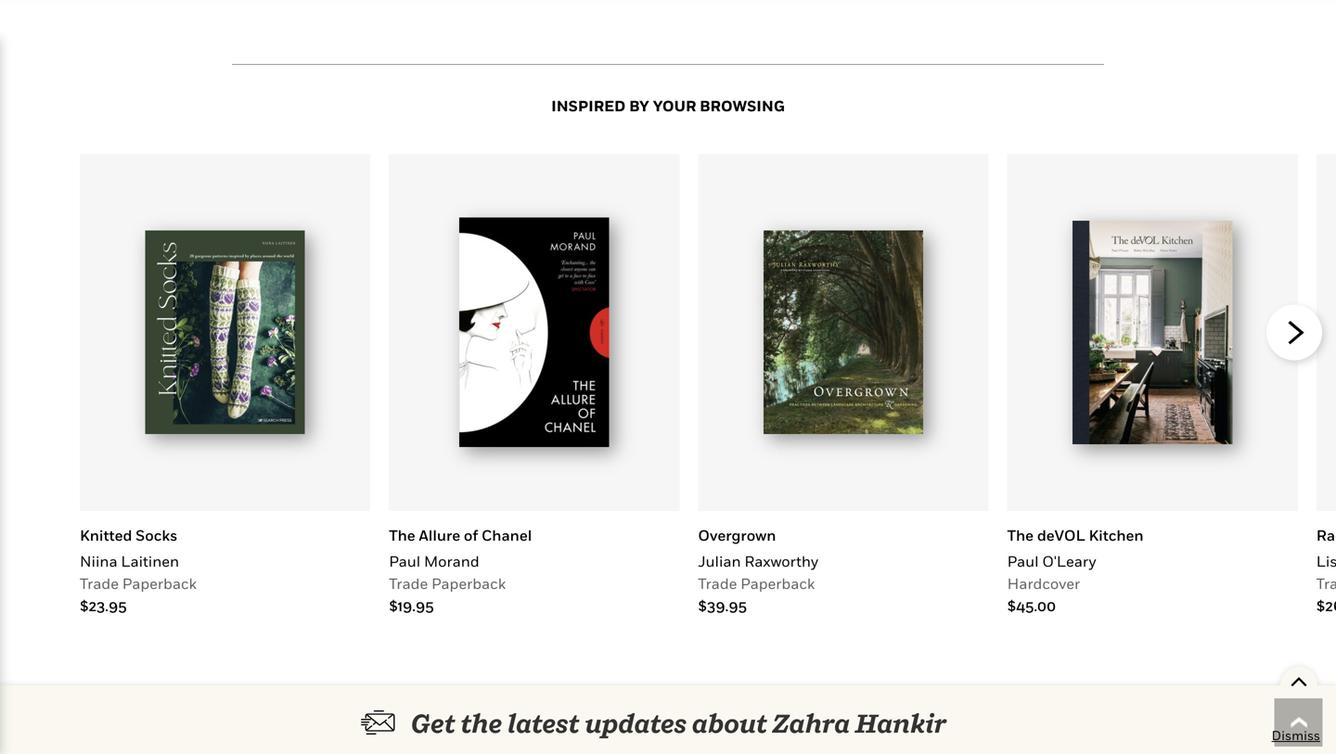 Task type: vqa. For each thing, say whether or not it's contained in the screenshot.


Task type: locate. For each thing, give the bounding box(es) containing it.
trade inside knitted socks niina laitinen trade paperback $23.95
[[80, 575, 119, 593]]

expand/collapse sign up banner image
[[1291, 667, 1308, 695]]

0 horizontal spatial the
[[389, 527, 416, 544]]

browsing
[[700, 97, 785, 114]]

the left devol
[[1008, 527, 1034, 544]]

paperback down the morand
[[432, 575, 506, 593]]

about
[[692, 708, 768, 739]]

1 horizontal spatial paul
[[1008, 553, 1039, 570]]

updates
[[585, 708, 687, 739]]

book cover image for the allure of chanel paul morand trade paperback $19.95
[[460, 218, 609, 448]]

paperback down raxworthy
[[741, 575, 815, 593]]

paperback inside knitted socks niina laitinen trade paperback $23.95
[[122, 575, 197, 593]]

the
[[389, 527, 416, 544], [1008, 527, 1034, 544]]

overgrown
[[698, 527, 776, 544]]

book cover image
[[460, 218, 609, 448], [1073, 221, 1233, 444], [145, 231, 305, 435], [764, 231, 924, 435]]

trade down julian
[[698, 575, 737, 593]]

hankir
[[856, 708, 948, 739]]

1 paperback from the left
[[122, 575, 197, 593]]

the inside the devol kitchen paul o'leary hardcover $45.00
[[1008, 527, 1034, 544]]

hardcover
[[1008, 575, 1081, 593]]

book cover image for the devol kitchen paul o'leary hardcover $45.00
[[1073, 221, 1233, 444]]

0 horizontal spatial trade
[[80, 575, 119, 593]]

1 horizontal spatial trade
[[389, 575, 428, 593]]

2 paperback from the left
[[432, 575, 506, 593]]

2 the from the left
[[1008, 527, 1034, 544]]

paul up hardcover
[[1008, 553, 1039, 570]]

paperback inside the allure of chanel paul morand trade paperback $19.95
[[432, 575, 506, 593]]

1 paul from the left
[[389, 553, 421, 570]]

trade
[[80, 575, 119, 593], [389, 575, 428, 593], [698, 575, 737, 593]]

0 horizontal spatial paperback
[[122, 575, 197, 593]]

2 horizontal spatial paperback
[[741, 575, 815, 593]]

trade up $19.95
[[389, 575, 428, 593]]

paul down allure
[[389, 553, 421, 570]]

3 trade from the left
[[698, 575, 737, 593]]

trade down niina
[[80, 575, 119, 593]]

o'leary
[[1043, 553, 1097, 570]]

0 horizontal spatial paul
[[389, 553, 421, 570]]

inspired by your browsing
[[552, 97, 785, 114]]

2 horizontal spatial trade
[[698, 575, 737, 593]]

the devol kitchen paul o'leary hardcover $45.00
[[1008, 527, 1144, 615]]

paul inside the allure of chanel paul morand trade paperback $19.95
[[389, 553, 421, 570]]

trade inside the overgrown julian raxworthy trade paperback $39.95
[[698, 575, 737, 593]]

1 the from the left
[[389, 527, 416, 544]]

your
[[653, 97, 697, 114]]

2 paul from the left
[[1008, 553, 1039, 570]]

paul inside the devol kitchen paul o'leary hardcover $45.00
[[1008, 553, 1039, 570]]

paul
[[389, 553, 421, 570], [1008, 553, 1039, 570]]

zahra
[[773, 708, 850, 739]]

tra
[[1317, 575, 1337, 593]]

2 trade from the left
[[389, 575, 428, 593]]

dismiss
[[1272, 728, 1321, 744]]

paperback
[[122, 575, 197, 593], [432, 575, 506, 593], [741, 575, 815, 593]]

julian
[[698, 553, 741, 570]]

the left allure
[[389, 527, 416, 544]]

the inside the allure of chanel paul morand trade paperback $19.95
[[389, 527, 416, 544]]

the
[[461, 708, 502, 739]]

1 horizontal spatial the
[[1008, 527, 1034, 544]]

1 horizontal spatial paperback
[[432, 575, 506, 593]]

3 paperback from the left
[[741, 575, 815, 593]]

paperback down laitinen
[[122, 575, 197, 593]]

latest
[[508, 708, 580, 739]]

1 trade from the left
[[80, 575, 119, 593]]



Task type: describe. For each thing, give the bounding box(es) containing it.
book cover image for overgrown julian raxworthy trade paperback $39.95
[[764, 231, 924, 435]]

$26
[[1317, 597, 1337, 615]]

rac lis tra $26
[[1317, 527, 1337, 615]]

of
[[464, 527, 478, 544]]

lis
[[1317, 553, 1337, 570]]

$39.95
[[698, 597, 747, 615]]

by
[[629, 97, 650, 114]]

paperback inside the overgrown julian raxworthy trade paperback $39.95
[[741, 575, 815, 593]]

$45.00
[[1008, 597, 1056, 615]]

get the latest updates about zahra hankir
[[411, 708, 948, 739]]

chanel
[[482, 527, 532, 544]]

knitted
[[80, 527, 132, 544]]

knitted socks niina laitinen trade paperback $23.95
[[80, 527, 197, 615]]

dismiss link
[[1272, 727, 1321, 745]]

rac
[[1317, 527, 1337, 544]]

devol
[[1038, 527, 1086, 544]]

the allure of chanel paul morand trade paperback $19.95
[[389, 527, 532, 615]]

morand
[[424, 553, 480, 570]]

inspired
[[552, 97, 626, 114]]

get
[[411, 708, 456, 739]]

allure
[[419, 527, 461, 544]]

the for the devol kitchen paul o'leary hardcover $45.00
[[1008, 527, 1034, 544]]

trade inside the allure of chanel paul morand trade paperback $19.95
[[389, 575, 428, 593]]

kitchen
[[1089, 527, 1144, 544]]

socks
[[136, 527, 178, 544]]

niina
[[80, 553, 118, 570]]

$19.95
[[389, 597, 434, 615]]

$23.95
[[80, 597, 127, 615]]

book cover image for knitted socks niina laitinen trade paperback $23.95
[[145, 231, 305, 435]]

laitinen
[[121, 553, 179, 570]]

the for the allure of chanel paul morand trade paperback $19.95
[[389, 527, 416, 544]]

raxworthy
[[745, 553, 819, 570]]

overgrown julian raxworthy trade paperback $39.95
[[698, 527, 819, 615]]



